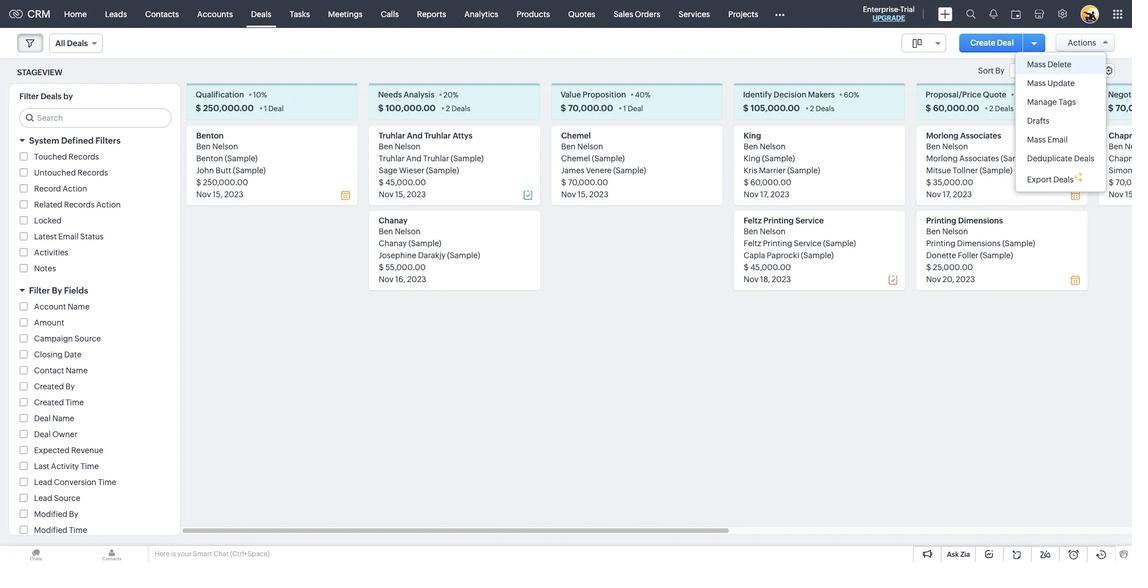 Task type: vqa. For each thing, say whether or not it's contained in the screenshot.
logo
no



Task type: describe. For each thing, give the bounding box(es) containing it.
chat
[[214, 550, 229, 558]]

1 benton from the top
[[196, 131, 224, 141]]

manage
[[1027, 98, 1057, 107]]

time down created by
[[66, 398, 84, 407]]

$ inside the truhlar and truhlar attys ben nelson truhlar and truhlar (sample) sage wieser (sample) $ 45,000.00 nov 15, 2023
[[379, 178, 384, 187]]

size image
[[913, 38, 922, 48]]

ben inside benton ben nelson benton (sample) john butt (sample) $ 250,000.00 nov 15, 2023
[[196, 142, 211, 151]]

create
[[971, 38, 996, 47]]

2 for $ 100,000.00
[[446, 105, 450, 113]]

josephine
[[379, 251, 416, 260]]

ben inside king ben nelson king (sample) kris marrier (sample) $ 60,000.00 nov 17, 2023
[[744, 142, 758, 151]]

crm link
[[9, 8, 51, 20]]

signals element
[[983, 0, 1005, 28]]

deal down 40
[[628, 105, 643, 113]]

ben inside printing dimensions ben nelson printing dimensions (sample) donette foller (sample) $ 25,000.00 nov 20, 2023
[[926, 227, 941, 236]]

mass for mass email
[[1027, 135, 1046, 144]]

deals down 'quote'
[[995, 105, 1014, 113]]

truhlar down $ 100,000.00
[[379, 131, 405, 141]]

$ down needs
[[378, 103, 384, 113]]

create menu image
[[938, 7, 953, 21]]

name for account name
[[68, 303, 90, 312]]

donette foller (sample) link
[[926, 251, 1013, 260]]

nelson inside benton ben nelson benton (sample) john butt (sample) $ 250,000.00 nov 15, 2023
[[212, 142, 238, 151]]

2 chapm from the top
[[1109, 154, 1132, 163]]

latest email status
[[34, 232, 104, 241]]

record action
[[34, 184, 87, 194]]

analytics
[[465, 9, 498, 19]]

paprocki
[[767, 251, 799, 260]]

truhlar up the sage on the top of page
[[379, 154, 405, 163]]

105,000.00
[[751, 103, 800, 113]]

untouched
[[34, 168, 76, 178]]

expected revenue
[[34, 446, 103, 455]]

2 for $ 60,000.00
[[989, 105, 994, 113]]

1 horizontal spatial 60,000.00
[[933, 103, 979, 113]]

truhlar and truhlar attys link
[[379, 131, 473, 141]]

1 for 250,000.00
[[264, 105, 267, 113]]

here
[[155, 550, 170, 558]]

calls
[[381, 9, 399, 19]]

truhlar up truhlar and truhlar (sample) link
[[424, 131, 451, 141]]

donette
[[926, 251, 956, 260]]

17, inside king ben nelson king (sample) kris marrier (sample) $ 60,000.00 nov 17, 2023
[[760, 190, 769, 199]]

70,0
[[1116, 103, 1132, 113]]

kris marrier (sample) link
[[744, 166, 820, 175]]

chemel ben nelson chemel (sample) james venere (sample) $ 70,000.00 nov 15, 2023
[[561, 131, 646, 199]]

by for filter
[[52, 286, 62, 296]]

(sample) up james venere (sample) link at top
[[592, 154, 625, 163]]

projects link
[[719, 0, 768, 28]]

deduplicate deals link
[[1016, 149, 1106, 168]]

1 chapm link from the top
[[1109, 131, 1132, 141]]

modified for modified by
[[34, 510, 67, 519]]

create deal
[[971, 38, 1014, 47]]

sort by
[[978, 66, 1005, 75]]

1 70,000.00 from the top
[[568, 103, 613, 113]]

system
[[29, 136, 59, 146]]

ben inside the truhlar and truhlar attys ben nelson truhlar and truhlar (sample) sage wieser (sample) $ 45,000.00 nov 15, 2023
[[379, 142, 393, 151]]

email for latest
[[58, 232, 79, 241]]

owner
[[52, 430, 78, 439]]

2023 inside the morlong associates ben nelson morlong associates (sample) mitsue tollner (sample) $ 35,000.00 nov 17, 2023
[[953, 190, 972, 199]]

2 for $ 105,000.00
[[810, 105, 814, 113]]

deals down "mass email" link
[[1074, 154, 1095, 163]]

simon link
[[1109, 166, 1132, 175]]

2023 inside king ben nelson king (sample) kris marrier (sample) $ 60,000.00 nov 17, 2023
[[771, 190, 790, 199]]

untouched records
[[34, 168, 108, 178]]

$ down value
[[561, 103, 566, 113]]

(sample) up export
[[1001, 154, 1034, 163]]

1 for 70,000.00
[[623, 105, 626, 113]]

$ inside "negoti $ 70,0"
[[1108, 103, 1114, 113]]

contacts link
[[136, 0, 188, 28]]

chanay ben nelson chanay (sample) josephine darakjy (sample) $ 55,000.00 nov 16, 2023
[[379, 216, 480, 284]]

all
[[55, 39, 65, 48]]

(sample) up capla paprocki (sample) link
[[823, 239, 856, 248]]

proposition
[[583, 90, 626, 99]]

2023 inside printing dimensions ben nelson printing dimensions (sample) donette foller (sample) $ 25,000.00 nov 20, 2023
[[956, 275, 975, 284]]

$ down proposal/price
[[926, 103, 931, 113]]

leads link
[[96, 0, 136, 28]]

2 chemel from the top
[[561, 154, 590, 163]]

email for mass
[[1048, 135, 1068, 144]]

name for contact name
[[66, 366, 88, 376]]

capla paprocki (sample) link
[[744, 251, 834, 260]]

nelson inside chanay ben nelson chanay (sample) josephine darakjy (sample) $ 55,000.00 nov 16, 2023
[[395, 227, 421, 236]]

lead for lead conversion time
[[34, 478, 52, 487]]

drafts
[[1027, 116, 1050, 126]]

by for created
[[66, 382, 75, 392]]

morlong associates link
[[926, 131, 1001, 141]]

nov inside the truhlar and truhlar attys ben nelson truhlar and truhlar (sample) sage wieser (sample) $ 45,000.00 nov 15, 2023
[[379, 190, 394, 199]]

10 %
[[253, 91, 267, 99]]

mass update
[[1027, 79, 1075, 88]]

ben inside the morlong associates ben nelson morlong associates (sample) mitsue tollner (sample) $ 35,000.00 nov 17, 2023
[[926, 142, 941, 151]]

% for $ 70,000.00
[[645, 91, 651, 99]]

contacts image
[[76, 546, 148, 562]]

chemel (sample) link
[[561, 154, 625, 163]]

meetings link
[[319, 0, 372, 28]]

2023 inside benton ben nelson benton (sample) john butt (sample) $ 250,000.00 nov 15, 2023
[[224, 190, 244, 199]]

system defined filters button
[[9, 131, 180, 151]]

1 chanay from the top
[[379, 216, 408, 225]]

morlong associates ben nelson morlong associates (sample) mitsue tollner (sample) $ 35,000.00 nov 17, 2023
[[926, 131, 1034, 199]]

(ctrl+space)
[[230, 550, 270, 558]]

(sample) right marrier
[[787, 166, 820, 175]]

(sample) down printing dimensions (sample) link
[[980, 251, 1013, 260]]

printing dimensions (sample) link
[[926, 239, 1035, 248]]

17, inside the morlong associates ben nelson morlong associates (sample) mitsue tollner (sample) $ 35,000.00 nov 17, 2023
[[943, 190, 952, 199]]

system defined filters
[[29, 136, 121, 146]]

export
[[1027, 175, 1052, 184]]

ben inside chemel ben nelson chemel (sample) james venere (sample) $ 70,000.00 nov 15, 2023
[[561, 142, 576, 151]]

morlong associates (sample) link
[[926, 154, 1034, 163]]

mass for mass update
[[1027, 79, 1046, 88]]

(sample) down benton (sample) link
[[233, 166, 266, 175]]

$ 60,000.00
[[926, 103, 979, 113]]

1 vertical spatial service
[[794, 239, 822, 248]]

2 feltz from the top
[[744, 239, 761, 248]]

deal right $ 250,000.00
[[268, 105, 284, 113]]

deals down deduplicate deals link
[[1054, 175, 1074, 184]]

10
[[253, 91, 261, 99]]

products
[[517, 9, 550, 19]]

sales orders
[[614, 9, 660, 19]]

decision
[[774, 90, 807, 99]]

nov inside chemel ben nelson chemel (sample) james venere (sample) $ 70,000.00 nov 15, 2023
[[561, 190, 576, 199]]

chats image
[[0, 546, 72, 562]]

source for campaign source
[[74, 334, 101, 344]]

15, inside the truhlar and truhlar attys ben nelson truhlar and truhlar (sample) sage wieser (sample) $ 45,000.00 nov 15, 2023
[[395, 190, 405, 199]]

feltz printing service link
[[744, 216, 824, 225]]

45,000.00 inside the truhlar and truhlar attys ben nelson truhlar and truhlar (sample) sage wieser (sample) $ 45,000.00 nov 15, 2023
[[385, 178, 426, 187]]

modified by
[[34, 510, 78, 519]]

(sample) right darakjy
[[447, 251, 480, 260]]

john butt (sample) link
[[196, 166, 266, 175]]

$ inside feltz printing service ben nelson feltz printing service (sample) capla paprocki (sample) $ 45,000.00 nov 18, 2023
[[744, 263, 749, 272]]

services link
[[670, 0, 719, 28]]

source for lead source
[[54, 494, 80, 503]]

1 deal for $ 70,000.00
[[623, 105, 643, 113]]

60
[[844, 91, 854, 99]]

filter for filter deals by
[[19, 92, 39, 101]]

$ inside printing dimensions ben nelson printing dimensions (sample) donette foller (sample) $ 25,000.00 nov 20, 2023
[[926, 263, 931, 272]]

meetings
[[328, 9, 363, 19]]

kris
[[744, 166, 758, 175]]

1 morlong from the top
[[926, 131, 959, 141]]

2023 inside the truhlar and truhlar attys ben nelson truhlar and truhlar (sample) sage wieser (sample) $ 45,000.00 nov 15, 2023
[[407, 190, 426, 199]]

deal up 'expected'
[[34, 430, 51, 439]]

filter by fields button
[[9, 281, 180, 301]]

time right the conversion
[[98, 478, 116, 487]]

nelson inside the truhlar and truhlar attys ben nelson truhlar and truhlar (sample) sage wieser (sample) $ 45,000.00 nov 15, 2023
[[395, 142, 421, 151]]

truhlar and truhlar attys ben nelson truhlar and truhlar (sample) sage wieser (sample) $ 45,000.00 nov 15, 2023
[[379, 131, 484, 199]]

(sample) down truhlar and truhlar (sample) link
[[426, 166, 459, 175]]

deal name
[[34, 414, 74, 423]]

1 vertical spatial action
[[96, 200, 121, 210]]

truhlar up sage wieser (sample) link
[[423, 154, 449, 163]]

2 chapm link from the top
[[1109, 154, 1132, 163]]

deals left tasks
[[251, 9, 271, 19]]

created for created time
[[34, 398, 64, 407]]

drafts link
[[1016, 112, 1106, 131]]

trial
[[901, 5, 915, 14]]

quote
[[983, 90, 1007, 99]]

calendar image
[[1011, 9, 1021, 19]]

modified time
[[34, 526, 87, 535]]

contacts
[[145, 9, 179, 19]]

time down the revenue
[[81, 462, 99, 471]]

search element
[[960, 0, 983, 28]]

benton link
[[196, 131, 224, 141]]

ben inside chanay ben nelson chanay (sample) josephine darakjy (sample) $ 55,000.00 nov 16, 2023
[[379, 227, 393, 236]]

smart
[[193, 550, 212, 558]]

0 vertical spatial service
[[796, 216, 824, 225]]

search image
[[966, 9, 976, 19]]

75 %
[[1016, 91, 1030, 99]]

butt
[[216, 166, 231, 175]]

40
[[635, 91, 645, 99]]

nelson inside chemel ben nelson chemel (sample) james venere (sample) $ 70,000.00 nov 15, 2023
[[577, 142, 603, 151]]

proposal/price quote
[[926, 90, 1007, 99]]

1 feltz from the top
[[744, 216, 762, 225]]

mitsue
[[926, 166, 951, 175]]

printing dimensions ben nelson printing dimensions (sample) donette foller (sample) $ 25,000.00 nov 20, 2023
[[926, 216, 1035, 284]]

filters
[[95, 136, 121, 146]]

by for modified
[[69, 510, 78, 519]]

update
[[1048, 79, 1075, 88]]

(sample) down feltz printing service (sample) link
[[801, 251, 834, 260]]

records for related
[[64, 200, 95, 210]]

70,00
[[1116, 178, 1132, 187]]

Other Modules field
[[768, 5, 792, 23]]

0 vertical spatial dimensions
[[958, 216, 1003, 225]]

15, for benton ben nelson benton (sample) john butt (sample) $ 250,000.00 nov 15, 2023
[[213, 190, 223, 199]]

deals left by on the left top of page
[[41, 92, 62, 101]]

created by
[[34, 382, 75, 392]]

250,000.00 inside benton ben nelson benton (sample) john butt (sample) $ 250,000.00 nov 15, 2023
[[203, 178, 248, 187]]



Task type: locate. For each thing, give the bounding box(es) containing it.
60 %
[[844, 91, 860, 99]]

0 vertical spatial source
[[74, 334, 101, 344]]

nelson up benton (sample) link
[[212, 142, 238, 151]]

2 horizontal spatial 2
[[989, 105, 994, 113]]

70,000.00 down venere
[[568, 178, 608, 187]]

$ left the 70,00
[[1109, 178, 1114, 187]]

projects
[[728, 9, 758, 19]]

nov left 15
[[1109, 190, 1124, 199]]

1 vertical spatial chemel
[[561, 154, 590, 163]]

by up modified time
[[69, 510, 78, 519]]

$ down john
[[196, 178, 201, 187]]

2 1 deal from the left
[[623, 105, 643, 113]]

% right qualification
[[261, 91, 267, 99]]

action
[[63, 184, 87, 194], [96, 200, 121, 210]]

mass down the drafts
[[1027, 135, 1046, 144]]

0 horizontal spatial 60,000.00
[[751, 178, 792, 187]]

1 vertical spatial dimensions
[[957, 239, 1001, 248]]

1 vertical spatial chapm
[[1109, 154, 1132, 163]]

2023 inside chanay ben nelson chanay (sample) josephine darakjy (sample) $ 55,000.00 nov 16, 2023
[[407, 275, 426, 284]]

deal right create
[[997, 38, 1014, 47]]

2 horizontal spatial 2 deals
[[989, 105, 1014, 113]]

250,000.00 down qualification
[[203, 103, 254, 113]]

1 vertical spatial chanay
[[379, 239, 407, 248]]

0 vertical spatial mass
[[1027, 60, 1046, 69]]

nelson inside printing dimensions ben nelson printing dimensions (sample) donette foller (sample) $ 25,000.00 nov 20, 2023
[[942, 227, 968, 236]]

5 % from the left
[[1024, 91, 1030, 99]]

1 vertical spatial king
[[744, 154, 761, 163]]

0 vertical spatial benton
[[196, 131, 224, 141]]

0 vertical spatial and
[[407, 131, 423, 141]]

2 250,000.00 from the top
[[203, 178, 248, 187]]

nelson down feltz printing service link
[[760, 227, 786, 236]]

nelson down morlong associates link
[[942, 142, 968, 151]]

locked
[[34, 216, 62, 225]]

$ down mitsue
[[926, 178, 931, 187]]

0 horizontal spatial 1 deal
[[264, 105, 284, 113]]

benton ben nelson benton (sample) john butt (sample) $ 250,000.00 nov 15, 2023
[[196, 131, 266, 199]]

(sample) down morlong associates (sample) link
[[980, 166, 1013, 175]]

1 vertical spatial filter
[[29, 286, 50, 296]]

record
[[34, 184, 61, 194]]

mass email
[[1027, 135, 1068, 144]]

home link
[[55, 0, 96, 28]]

records for untouched
[[78, 168, 108, 178]]

0 vertical spatial name
[[68, 303, 90, 312]]

delete
[[1048, 60, 1072, 69]]

$ down kris
[[744, 178, 749, 187]]

filter inside "filter by fields" dropdown button
[[29, 286, 50, 296]]

none field size
[[902, 34, 946, 52]]

nov inside the morlong associates ben nelson morlong associates (sample) mitsue tollner (sample) $ 35,000.00 nov 17, 2023
[[926, 190, 941, 199]]

2 deals for 100,000.00
[[446, 105, 470, 113]]

negoti $ 70,0
[[1108, 90, 1132, 113]]

2 % from the left
[[453, 91, 459, 99]]

2 17, from the left
[[943, 190, 952, 199]]

1 250,000.00 from the top
[[203, 103, 254, 113]]

name
[[68, 303, 90, 312], [66, 366, 88, 376], [52, 414, 74, 423]]

1 down 10 %
[[264, 105, 267, 113]]

1 deal down 40
[[623, 105, 643, 113]]

records down defined
[[69, 152, 99, 162]]

leads
[[105, 9, 127, 19]]

king up kris
[[744, 154, 761, 163]]

chapm up simon link on the right top of the page
[[1109, 154, 1132, 163]]

3 2 deals from the left
[[989, 105, 1014, 113]]

created up deal name
[[34, 398, 64, 407]]

latest
[[34, 232, 57, 241]]

2 2 from the left
[[810, 105, 814, 113]]

70,000.00 inside chemel ben nelson chemel (sample) james venere (sample) $ 70,000.00 nov 15, 2023
[[568, 178, 608, 187]]

ben inside chapm ben ne chapm simon $ 70,00 nov 15
[[1109, 142, 1123, 151]]

1 vertical spatial feltz
[[744, 239, 761, 248]]

% right the analysis
[[453, 91, 459, 99]]

nelson up king (sample) link
[[760, 142, 786, 151]]

king
[[744, 131, 761, 141], [744, 154, 761, 163]]

2
[[446, 105, 450, 113], [810, 105, 814, 113], [989, 105, 994, 113]]

% for $ 100,000.00
[[453, 91, 459, 99]]

josephine darakjy (sample) link
[[379, 251, 480, 260]]

0 vertical spatial associates
[[960, 131, 1001, 141]]

2023 inside feltz printing service ben nelson feltz printing service (sample) capla paprocki (sample) $ 45,000.00 nov 18, 2023
[[772, 275, 791, 284]]

0 vertical spatial modified
[[34, 510, 67, 519]]

1 horizontal spatial 1
[[623, 105, 626, 113]]

ne
[[1125, 142, 1132, 151]]

nelson up chemel (sample) link
[[577, 142, 603, 151]]

crm
[[27, 8, 51, 20]]

1 horizontal spatial 15,
[[395, 190, 405, 199]]

$ inside king ben nelson king (sample) kris marrier (sample) $ 60,000.00 nov 17, 2023
[[744, 178, 749, 187]]

associates up mitsue tollner (sample) link
[[960, 154, 999, 163]]

2 70,000.00 from the top
[[568, 178, 608, 187]]

created for created by
[[34, 382, 64, 392]]

export deals
[[1027, 175, 1074, 184]]

by for sort
[[996, 66, 1005, 75]]

accounts
[[197, 9, 233, 19]]

nov inside chanay ben nelson chanay (sample) josephine darakjy (sample) $ 55,000.00 nov 16, 2023
[[379, 275, 394, 284]]

nov inside king ben nelson king (sample) kris marrier (sample) $ 60,000.00 nov 17, 2023
[[744, 190, 759, 199]]

1 vertical spatial mass
[[1027, 79, 1046, 88]]

0 vertical spatial email
[[1048, 135, 1068, 144]]

45,000.00 down wieser at left top
[[385, 178, 426, 187]]

0 vertical spatial created
[[34, 382, 64, 392]]

mass
[[1027, 60, 1046, 69], [1027, 79, 1046, 88], [1027, 135, 1046, 144]]

ask zia
[[947, 551, 970, 559]]

1 vertical spatial lead
[[34, 494, 52, 503]]

0 vertical spatial chanay
[[379, 216, 408, 225]]

lead conversion time
[[34, 478, 116, 487]]

17, down marrier
[[760, 190, 769, 199]]

king ben nelson king (sample) kris marrier (sample) $ 60,000.00 nov 17, 2023
[[744, 131, 820, 199]]

2 deals down 'quote'
[[989, 105, 1014, 113]]

0 vertical spatial lead
[[34, 478, 52, 487]]

% down mass update
[[1024, 91, 1030, 99]]

(sample) up john butt (sample) link
[[225, 154, 258, 163]]

% for $ 105,000.00
[[854, 91, 860, 99]]

truhlar and truhlar (sample) link
[[379, 154, 484, 163]]

quotes link
[[559, 0, 605, 28]]

2 15, from the left
[[395, 190, 405, 199]]

1 15, from the left
[[213, 190, 223, 199]]

18,
[[760, 275, 770, 284]]

chanay up chanay (sample) link
[[379, 216, 408, 225]]

1 17, from the left
[[760, 190, 769, 199]]

deal inside button
[[997, 38, 1014, 47]]

ben down king link
[[744, 142, 758, 151]]

benton up john
[[196, 154, 223, 163]]

1 horizontal spatial action
[[96, 200, 121, 210]]

2 chanay from the top
[[379, 239, 407, 248]]

service up capla paprocki (sample) link
[[794, 239, 822, 248]]

$ down qualification
[[196, 103, 201, 113]]

ben inside feltz printing service ben nelson feltz printing service (sample) capla paprocki (sample) $ 45,000.00 nov 18, 2023
[[744, 227, 758, 236]]

0 vertical spatial 60,000.00
[[933, 103, 979, 113]]

your
[[177, 550, 192, 558]]

deals
[[251, 9, 271, 19], [67, 39, 88, 48], [41, 92, 62, 101], [452, 105, 470, 113], [816, 105, 835, 113], [995, 105, 1014, 113], [1074, 154, 1095, 163], [1054, 175, 1074, 184]]

Search text field
[[20, 109, 171, 127]]

defined
[[61, 136, 94, 146]]

source up date
[[74, 334, 101, 344]]

1 vertical spatial 250,000.00
[[203, 178, 248, 187]]

2 down 'quote'
[[989, 105, 994, 113]]

(sample) up josephine darakjy (sample) link
[[409, 239, 442, 248]]

nov left 16,
[[379, 275, 394, 284]]

1 1 deal from the left
[[264, 105, 284, 113]]

simon
[[1109, 166, 1132, 175]]

$ left 70,0
[[1108, 103, 1114, 113]]

1 horizontal spatial 1 deal
[[623, 105, 643, 113]]

$ 250,000.00
[[196, 103, 254, 113]]

% for $ 250,000.00
[[261, 91, 267, 99]]

nov inside chapm ben ne chapm simon $ 70,00 nov 15
[[1109, 190, 1124, 199]]

nov
[[196, 190, 211, 199], [379, 190, 394, 199], [561, 190, 576, 199], [744, 190, 759, 199], [926, 190, 941, 199], [1109, 190, 1124, 199], [379, 275, 394, 284], [744, 275, 759, 284], [926, 275, 941, 284]]

1 horizontal spatial email
[[1048, 135, 1068, 144]]

0 horizontal spatial email
[[58, 232, 79, 241]]

lead for lead source
[[34, 494, 52, 503]]

mass update link
[[1016, 74, 1106, 93]]

0 vertical spatial action
[[63, 184, 87, 194]]

4 % from the left
[[854, 91, 860, 99]]

fields
[[64, 286, 88, 296]]

by
[[996, 66, 1005, 75], [52, 286, 62, 296], [66, 382, 75, 392], [69, 510, 78, 519]]

nelson inside king ben nelson king (sample) kris marrier (sample) $ 60,000.00 nov 17, 2023
[[760, 142, 786, 151]]

modified down modified by
[[34, 526, 67, 535]]

1 modified from the top
[[34, 510, 67, 519]]

status
[[80, 232, 104, 241]]

1 lead from the top
[[34, 478, 52, 487]]

name up owner
[[52, 414, 74, 423]]

3 15, from the left
[[578, 190, 588, 199]]

chemel up chemel (sample) link
[[561, 131, 591, 141]]

records for touched
[[69, 152, 99, 162]]

create menu element
[[932, 0, 960, 28]]

morlong down $ 60,000.00
[[926, 131, 959, 141]]

1 vertical spatial source
[[54, 494, 80, 503]]

$ 100,000.00
[[378, 103, 436, 113]]

15, inside chemel ben nelson chemel (sample) james venere (sample) $ 70,000.00 nov 15, 2023
[[578, 190, 588, 199]]

17, down 35,000.00 at the right
[[943, 190, 952, 199]]

by right sort
[[996, 66, 1005, 75]]

1 2 from the left
[[446, 105, 450, 113]]

by down contact name
[[66, 382, 75, 392]]

john
[[196, 166, 214, 175]]

2 morlong from the top
[[926, 154, 958, 163]]

by inside "filter by fields" dropdown button
[[52, 286, 62, 296]]

% right makers
[[854, 91, 860, 99]]

reports link
[[408, 0, 455, 28]]

makers
[[808, 90, 835, 99]]

2 horizontal spatial 15,
[[578, 190, 588, 199]]

lead source
[[34, 494, 80, 503]]

records down touched records
[[78, 168, 108, 178]]

(sample) down the attys
[[451, 154, 484, 163]]

actions
[[1068, 38, 1096, 47]]

0 vertical spatial feltz
[[744, 216, 762, 225]]

1 vertical spatial modified
[[34, 526, 67, 535]]

1 vertical spatial and
[[406, 154, 422, 163]]

action up status
[[96, 200, 121, 210]]

analysis
[[404, 90, 435, 99]]

2023 inside chemel ben nelson chemel (sample) james venere (sample) $ 70,000.00 nov 15, 2023
[[589, 190, 609, 199]]

2 vertical spatial records
[[64, 200, 95, 210]]

1 chapm from the top
[[1109, 131, 1132, 141]]

nov left 20,
[[926, 275, 941, 284]]

chanay up 'josephine'
[[379, 239, 407, 248]]

1 horizontal spatial 45,000.00
[[751, 263, 791, 272]]

0 vertical spatial morlong
[[926, 131, 959, 141]]

name for deal name
[[52, 414, 74, 423]]

proposal/price
[[926, 90, 982, 99]]

printing
[[764, 216, 794, 225], [926, 216, 957, 225], [763, 239, 792, 248], [926, 239, 956, 248]]

1 created from the top
[[34, 382, 64, 392]]

0 horizontal spatial 17,
[[760, 190, 769, 199]]

deals inside "field"
[[67, 39, 88, 48]]

1 vertical spatial created
[[34, 398, 64, 407]]

name down the fields
[[68, 303, 90, 312]]

55,000.00
[[385, 263, 426, 272]]

0 vertical spatial 70,000.00
[[568, 103, 613, 113]]

$ down james
[[561, 178, 566, 187]]

contact name
[[34, 366, 88, 376]]

dimensions
[[958, 216, 1003, 225], [957, 239, 1001, 248]]

2 modified from the top
[[34, 526, 67, 535]]

wieser
[[399, 166, 425, 175]]

0 vertical spatial chapm link
[[1109, 131, 1132, 141]]

2 2 deals from the left
[[810, 105, 835, 113]]

sales
[[614, 9, 633, 19]]

nov inside feltz printing service ben nelson feltz printing service (sample) capla paprocki (sample) $ 45,000.00 nov 18, 2023
[[744, 275, 759, 284]]

ben down chanay link
[[379, 227, 393, 236]]

manage tags link
[[1016, 93, 1106, 112]]

0 horizontal spatial 2 deals
[[446, 105, 470, 113]]

1 vertical spatial email
[[58, 232, 79, 241]]

negoti
[[1108, 90, 1132, 99]]

$ inside the morlong associates ben nelson morlong associates (sample) mitsue tollner (sample) $ 35,000.00 nov 17, 2023
[[926, 178, 931, 187]]

1 king from the top
[[744, 131, 761, 141]]

% for $ 60,000.00
[[1024, 91, 1030, 99]]

profile element
[[1074, 0, 1106, 28]]

needs
[[378, 90, 402, 99]]

modified for modified time
[[34, 526, 67, 535]]

45,000.00 inside feltz printing service ben nelson feltz printing service (sample) capla paprocki (sample) $ 45,000.00 nov 18, 2023
[[751, 263, 791, 272]]

15, down james
[[578, 190, 588, 199]]

2 1 from the left
[[623, 105, 626, 113]]

0 vertical spatial king
[[744, 131, 761, 141]]

filter for filter by fields
[[29, 286, 50, 296]]

2 deals
[[446, 105, 470, 113], [810, 105, 835, 113], [989, 105, 1014, 113]]

email down drafts link
[[1048, 135, 1068, 144]]

15, inside benton ben nelson benton (sample) john butt (sample) $ 250,000.00 nov 15, 2023
[[213, 190, 223, 199]]

nelson inside feltz printing service ben nelson feltz printing service (sample) capla paprocki (sample) $ 45,000.00 nov 18, 2023
[[760, 227, 786, 236]]

2 king from the top
[[744, 154, 761, 163]]

nov inside printing dimensions ben nelson printing dimensions (sample) donette foller (sample) $ 25,000.00 nov 20, 2023
[[926, 275, 941, 284]]

nelson inside the morlong associates ben nelson morlong associates (sample) mitsue tollner (sample) $ 35,000.00 nov 17, 2023
[[942, 142, 968, 151]]

75
[[1016, 91, 1024, 99]]

2 vertical spatial name
[[52, 414, 74, 423]]

reports
[[417, 9, 446, 19]]

0 vertical spatial chapm
[[1109, 131, 1132, 141]]

2023 right the 18,
[[772, 275, 791, 284]]

mitsue tollner (sample) link
[[926, 166, 1013, 175]]

calls link
[[372, 0, 408, 28]]

1 horizontal spatial 2 deals
[[810, 105, 835, 113]]

chemel link
[[561, 131, 591, 141]]

time down modified by
[[69, 526, 87, 535]]

60,000.00 down marrier
[[751, 178, 792, 187]]

2 deals for 60,000.00
[[989, 105, 1014, 113]]

sage wieser (sample) link
[[379, 166, 459, 175]]

1 vertical spatial 45,000.00
[[751, 263, 791, 272]]

3 mass from the top
[[1027, 135, 1046, 144]]

0 vertical spatial filter
[[19, 92, 39, 101]]

contact
[[34, 366, 64, 376]]

email inside "mass email" link
[[1048, 135, 1068, 144]]

(sample) up kris marrier (sample) "link"
[[762, 154, 795, 163]]

stageview
[[17, 68, 62, 77]]

nov left the 18,
[[744, 275, 759, 284]]

lead
[[34, 478, 52, 487], [34, 494, 52, 503]]

2023 down john butt (sample) link
[[224, 190, 244, 199]]

1 vertical spatial benton
[[196, 154, 223, 163]]

1 horizontal spatial 2
[[810, 105, 814, 113]]

nov down john
[[196, 190, 211, 199]]

0 vertical spatial chemel
[[561, 131, 591, 141]]

1 2 deals from the left
[[446, 105, 470, 113]]

touched records
[[34, 152, 99, 162]]

0 vertical spatial records
[[69, 152, 99, 162]]

2 vertical spatial mass
[[1027, 135, 1046, 144]]

None field
[[902, 34, 946, 52], [1010, 63, 1050, 78], [1010, 63, 1050, 78]]

2 lead from the top
[[34, 494, 52, 503]]

16,
[[395, 275, 406, 284]]

1 1 from the left
[[264, 105, 267, 113]]

signals image
[[990, 9, 998, 19]]

1 mass from the top
[[1027, 60, 1046, 69]]

0 vertical spatial 45,000.00
[[385, 178, 426, 187]]

1 vertical spatial 70,000.00
[[568, 178, 608, 187]]

deal up deal owner at left
[[34, 414, 51, 423]]

name down date
[[66, 366, 88, 376]]

nelson up chanay (sample) link
[[395, 227, 421, 236]]

0 vertical spatial 250,000.00
[[203, 103, 254, 113]]

0 horizontal spatial 2
[[446, 105, 450, 113]]

activities
[[34, 248, 68, 257]]

0 horizontal spatial 45,000.00
[[385, 178, 426, 187]]

deals down 20 %
[[452, 105, 470, 113]]

1 deal for $ 250,000.00
[[264, 105, 284, 113]]

3 % from the left
[[645, 91, 651, 99]]

1 vertical spatial chapm link
[[1109, 154, 1132, 163]]

1 % from the left
[[261, 91, 267, 99]]

$ inside chemel ben nelson chemel (sample) james venere (sample) $ 70,000.00 nov 15, 2023
[[561, 178, 566, 187]]

1 vertical spatial records
[[78, 168, 108, 178]]

create deal button
[[959, 34, 1026, 52]]

modified down lead source
[[34, 510, 67, 519]]

mass for mass delete
[[1027, 60, 1046, 69]]

$ down "identify"
[[743, 103, 749, 113]]

0 horizontal spatial action
[[63, 184, 87, 194]]

1 vertical spatial associates
[[960, 154, 999, 163]]

date
[[64, 350, 81, 360]]

60,000.00 inside king ben nelson king (sample) kris marrier (sample) $ 60,000.00 nov 17, 2023
[[751, 178, 792, 187]]

1 horizontal spatial 17,
[[943, 190, 952, 199]]

(sample) right venere
[[613, 166, 646, 175]]

profile image
[[1081, 5, 1099, 23]]

mass up the 75 % on the top right of the page
[[1027, 79, 1046, 88]]

nelson down truhlar and truhlar attys link
[[395, 142, 421, 151]]

capla
[[744, 251, 765, 260]]

filter down stageview
[[19, 92, 39, 101]]

0 horizontal spatial 1
[[264, 105, 267, 113]]

chapm link
[[1109, 131, 1132, 141], [1109, 154, 1132, 163]]

2023 down 55,000.00
[[407, 275, 426, 284]]

service
[[796, 216, 824, 225], [794, 239, 822, 248]]

quotes
[[568, 9, 596, 19]]

2 mass from the top
[[1027, 79, 1046, 88]]

nov inside benton ben nelson benton (sample) john butt (sample) $ 250,000.00 nov 15, 2023
[[196, 190, 211, 199]]

0 horizontal spatial 15,
[[213, 190, 223, 199]]

15, down wieser at left top
[[395, 190, 405, 199]]

70,000.00 down value proposition
[[568, 103, 613, 113]]

2023 down sage wieser (sample) link
[[407, 190, 426, 199]]

qualification
[[196, 90, 244, 99]]

(sample) up donette foller (sample) link
[[1003, 239, 1035, 248]]

1 vertical spatial name
[[66, 366, 88, 376]]

2 deals down 20 %
[[446, 105, 470, 113]]

250,000.00 down the butt
[[203, 178, 248, 187]]

account name
[[34, 303, 90, 312]]

15, for chemel ben nelson chemel (sample) james venere (sample) $ 70,000.00 nov 15, 2023
[[578, 190, 588, 199]]

deals down makers
[[816, 105, 835, 113]]

is
[[171, 550, 176, 558]]

dimensions up donette foller (sample) link
[[957, 239, 1001, 248]]

2 deals for 105,000.00
[[810, 105, 835, 113]]

2 created from the top
[[34, 398, 64, 407]]

and down 100,000.00
[[407, 131, 423, 141]]

mass delete link
[[1016, 55, 1106, 74]]

$ inside chanay ben nelson chanay (sample) josephine darakjy (sample) $ 55,000.00 nov 16, 2023
[[379, 263, 384, 272]]

ben up capla
[[744, 227, 758, 236]]

2 benton from the top
[[196, 154, 223, 163]]

1 chemel from the top
[[561, 131, 591, 141]]

ben up mitsue
[[926, 142, 941, 151]]

nov down the sage on the top of page
[[379, 190, 394, 199]]

$ inside chapm ben ne chapm simon $ 70,00 nov 15
[[1109, 178, 1114, 187]]

ben
[[196, 142, 211, 151], [379, 142, 393, 151], [561, 142, 576, 151], [744, 142, 758, 151], [926, 142, 941, 151], [1109, 142, 1123, 151], [379, 227, 393, 236], [744, 227, 758, 236], [926, 227, 941, 236]]

dimensions up printing dimensions (sample) link
[[958, 216, 1003, 225]]

All Deals field
[[49, 34, 103, 53]]

ben down the benton link at the left top
[[196, 142, 211, 151]]

$ inside benton ben nelson benton (sample) john butt (sample) $ 250,000.00 nov 15, 2023
[[196, 178, 201, 187]]

1 vertical spatial 60,000.00
[[751, 178, 792, 187]]

3 2 from the left
[[989, 105, 994, 113]]

1 vertical spatial morlong
[[926, 154, 958, 163]]



